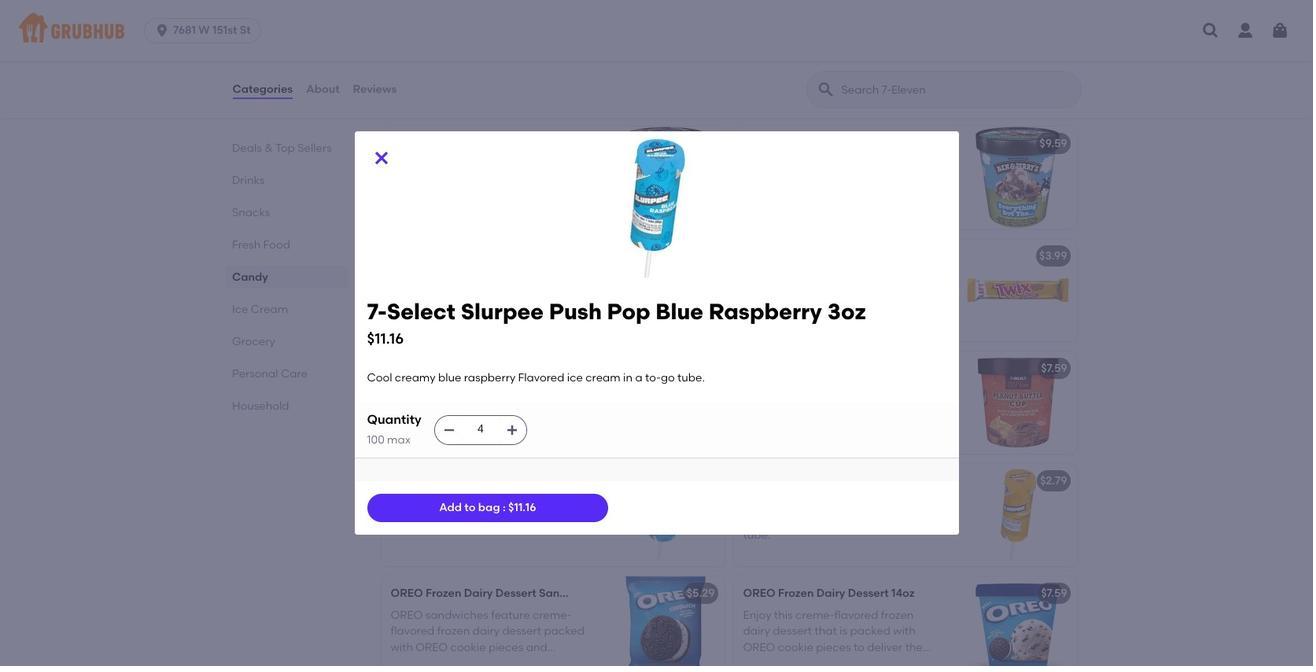 Task type: locate. For each thing, give the bounding box(es) containing it.
caramel
[[888, 62, 933, 76], [743, 287, 788, 301]]

3oz inside 7-select slurpee push pop blue raspberry 3oz $11.16
[[828, 298, 866, 325]]

1 horizontal spatial caramel
[[888, 62, 933, 76]]

1 horizontal spatial cream
[[441, 362, 478, 375]]

1 horizontal spatial creme-
[[796, 609, 835, 623]]

the
[[391, 159, 411, 172]]

bag
[[478, 501, 500, 515]]

caramel inside 'creamy vanilla ice cream, smooth caramel and crunchy cookie of twix®.'
[[743, 287, 788, 301]]

3oz for 7-select slurpee push pop blue raspberry 3oz $11.16
[[828, 298, 866, 325]]

0 vertical spatial peanut
[[794, 384, 833, 397]]

dessert up feature in the bottom of the page
[[496, 587, 536, 600]]

1 horizontal spatial blue
[[656, 298, 704, 325]]

1 vertical spatial caramel
[[743, 287, 788, 301]]

dessert for flavored
[[848, 587, 889, 600]]

a
[[457, 62, 464, 76], [635, 371, 643, 385], [459, 513, 466, 526], [858, 513, 865, 526]]

deals & top sellers
[[232, 142, 332, 155]]

vanilla up m&m's® at bottom
[[436, 384, 471, 397]]

jerry's up perfect
[[425, 137, 462, 150]]

sandwich
[[522, 362, 575, 375], [539, 587, 592, 600]]

7-select slurpee push pop orange 3oz
[[743, 474, 948, 488]]

$9.59 for ben & jerry's everything but the… pint image
[[1040, 137, 1068, 150]]

$11.16 right :
[[508, 501, 536, 515]]

2 vertical spatial cream
[[441, 362, 478, 375]]

ben for ben & jerry's ice cream netflix & chill'd 1 pt
[[391, 137, 411, 150]]

select inside 7-select slurpee push pop blue raspberry 3oz $11.16
[[387, 298, 456, 325]]

1 vertical spatial to-
[[469, 513, 485, 526]]

cream
[[483, 137, 521, 150], [251, 303, 288, 316], [441, 362, 478, 375]]

frozen up sandwiches
[[426, 587, 462, 600]]

nothing
[[743, 94, 784, 108]]

svg image left 7681
[[154, 23, 170, 39]]

Input item quantity number field
[[463, 416, 498, 444]]

for
[[519, 159, 534, 172], [743, 416, 758, 429]]

creme- up that
[[796, 609, 835, 623]]

1 horizontal spatial frozen
[[881, 609, 914, 623]]

1 dairy from the left
[[464, 587, 493, 600]]

2 horizontal spatial the
[[906, 641, 923, 655]]

fudge inside decadent chocolate ice cream with gooey marshmallow swirls, caramel swirls, and fudge fish. now there's nothing phishy about that!
[[801, 78, 833, 92]]

14oz
[[892, 587, 915, 600]]

push for 7-select slurpee push pop blue raspberry 3oz $11.16
[[549, 298, 602, 325]]

peanut up chunks
[[794, 384, 833, 397]]

cream inside decadent chocolate ice cream with gooey marshmallow swirls, caramel swirls, and fudge fish. now there's nothing phishy about that!
[[875, 46, 910, 60]]

vanilla inside 'creamy vanilla ice cream, smooth caramel and crunchy cookie of twix®.'
[[789, 272, 824, 285]]

2 dessert from the left
[[848, 587, 889, 600]]

cool left add
[[391, 497, 416, 510]]

frozen up this
[[778, 587, 814, 600]]

for down the netflix
[[519, 159, 534, 172]]

$11.16 up the m&m
[[367, 330, 404, 348]]

fresh
[[232, 238, 260, 252]]

in left "you!"
[[886, 416, 895, 429]]

is down up, brookie
[[446, 62, 454, 76]]

sellers
[[297, 142, 332, 155]]

0 horizontal spatial cream
[[251, 303, 288, 316]]

about
[[824, 94, 856, 108]]

1 $9.59 from the left
[[687, 137, 715, 150]]

2 dairy from the left
[[817, 587, 846, 600]]

with up there's
[[912, 46, 935, 60]]

1 horizontal spatial to
[[854, 641, 865, 655]]

with inside decadent chocolate ice cream with gooey marshmallow swirls, caramel swirls, and fudge fish. now there's nothing phishy about that!
[[912, 46, 935, 60]]

0 horizontal spatial vanilla
[[436, 384, 471, 397]]

& up perfect
[[414, 137, 423, 150]]

$2.79 for 7-select slurpee push pop blue raspberry 3oz
[[688, 474, 715, 488]]

0 horizontal spatial $2.79
[[688, 474, 715, 488]]

2 creme- from the left
[[796, 609, 835, 623]]

0 horizontal spatial pieces
[[489, 641, 524, 655]]

1 vertical spatial two
[[508, 657, 528, 667]]

ben & jerry's phish food pint image
[[959, 14, 1077, 116]]

1 dairy from the left
[[473, 625, 500, 639]]

pop inside 7-select slurpee push pop blue raspberry 3oz $11.16
[[607, 298, 651, 325]]

ben
[[391, 137, 411, 150], [743, 137, 764, 150]]

jerry's
[[425, 137, 462, 150], [778, 137, 814, 150]]

1 dessert from the left
[[496, 587, 536, 600]]

fish.
[[835, 78, 856, 92]]

2 jerry's from the left
[[778, 137, 814, 150]]

peanut up lover
[[822, 400, 861, 413]]

creamy,
[[743, 497, 789, 510]]

caramel inside decadent chocolate ice cream with gooey marshmallow swirls, caramel swirls, and fudge fish. now there's nothing phishy about that!
[[888, 62, 933, 76]]

cool creamy blue raspberry flavored ice cream in a to-go tube. down 7-select slurpee push pop blue raspberry 3oz
[[391, 497, 588, 526]]

and left crunchy
[[791, 287, 812, 301]]

1 horizontal spatial raspberry
[[709, 298, 822, 325]]

flavored
[[743, 513, 787, 526], [835, 609, 879, 623], [391, 625, 435, 639]]

151st
[[212, 24, 237, 37]]

svg image
[[1202, 21, 1221, 40], [1271, 21, 1290, 40], [443, 424, 456, 437]]

raspberry down 7-select slurpee push pop blue raspberry 3oz
[[488, 497, 539, 510]]

stuffed
[[530, 384, 567, 397]]

cream up companion
[[483, 137, 521, 150]]

1 horizontal spatial vanilla
[[503, 62, 538, 76]]

ice up companion
[[464, 137, 481, 150]]

frozen inside 'enjoy this creme-flavored frozen dairy dessert that is packed with oreo cookie pieces to deliver the iconic oreo taste in every delici'
[[881, 609, 914, 623]]

vanilla down what
[[503, 62, 538, 76]]

0 vertical spatial swirls,
[[854, 62, 886, 76]]

cookie down 'cream,'
[[861, 287, 896, 301]]

0 horizontal spatial tube.
[[501, 513, 529, 526]]

blue up $4.59
[[656, 298, 704, 325]]

1 vertical spatial swirls,
[[743, 78, 775, 92]]

pieces
[[489, 641, 524, 655], [816, 641, 851, 655]]

flavored down the creamy,
[[743, 513, 787, 526]]

0 horizontal spatial creme-
[[533, 609, 572, 623]]

1 horizontal spatial to-
[[645, 371, 661, 385]]

slurpee
[[461, 298, 544, 325], [437, 474, 478, 488], [790, 474, 831, 488]]

magnifying glass icon image
[[817, 80, 835, 99]]

0 vertical spatial for
[[519, 159, 534, 172]]

1 $7.59 from the top
[[1041, 362, 1068, 375]]

go inside creamy, cool orange slurpee flavored ice cream in a on the go tube.
[[904, 513, 918, 526]]

to up every
[[854, 641, 865, 655]]

1 horizontal spatial push
[[549, 298, 602, 325]]

two inside creamy vanilla ice cream stuffed between two m&m's® minis sugar cookies.
[[440, 400, 460, 413]]

$4.59
[[687, 362, 715, 375]]

in inside 'enjoy this creme-flavored frozen dairy dessert that is packed with oreo cookie pieces to deliver the iconic oreo taste in every delici'
[[843, 657, 852, 667]]

sandwich for cream
[[522, 362, 575, 375]]

& left top
[[264, 142, 273, 155]]

1 horizontal spatial packed
[[850, 625, 891, 639]]

ice inside 'creamy vanilla ice cream, smooth caramel and crunchy cookie of twix®.'
[[826, 272, 842, 285]]

dessert down feature in the bottom of the page
[[502, 625, 542, 639]]

pieces up 'taste'
[[816, 641, 851, 655]]

the right deliver
[[906, 641, 923, 655]]

select up the creamy,
[[753, 474, 787, 488]]

1 vertical spatial creamy
[[419, 497, 459, 510]]

cream,
[[845, 272, 883, 285]]

in right 'taste'
[[843, 657, 852, 667]]

2 horizontal spatial pop
[[862, 474, 883, 488]]

push up 'bag'
[[481, 474, 507, 488]]

cool inside cool creamy blue raspberry flavored ice cream in a to-go tube.
[[391, 497, 416, 510]]

7- for 7-select slurpee push pop blue raspberry 3oz
[[391, 474, 401, 488]]

cool up quantity at the bottom left
[[367, 371, 392, 385]]

1 vertical spatial is
[[840, 625, 848, 639]]

chill'd
[[572, 137, 607, 150]]

in inside first up, brookie dough! what we have here is a pint of vanilla and chocolate ice cream with brownie batter and cookie dough bits mixed in
[[391, 110, 400, 124]]

7-select slurpee push pop orange 3oz image
[[959, 464, 1077, 566]]

dairy inside 'enjoy this creme-flavored frozen dairy dessert that is packed with oreo cookie pieces to deliver the iconic oreo taste in every delici'
[[743, 625, 771, 639]]

creamy left 'bag'
[[419, 497, 459, 510]]

caramel up 'twix®.'
[[743, 287, 788, 301]]

two left m&m's® at bottom
[[440, 400, 460, 413]]

ice inside decadent chocolate ice cream with gooey marshmallow swirls, caramel swirls, and fudge fish. now there's nothing phishy about that!
[[856, 46, 872, 60]]

cream inside creamy, cool orange slurpee flavored ice cream in a on the go tube.
[[808, 513, 843, 526]]

is inside first up, brookie dough! what we have here is a pint of vanilla and chocolate ice cream with brownie batter and cookie dough bits mixed in
[[446, 62, 454, 76]]

7- inside 7-select slurpee push pop blue raspberry 3oz $11.16
[[367, 298, 387, 325]]

1 packed from the left
[[544, 625, 585, 639]]

to
[[465, 501, 476, 515], [854, 641, 865, 655]]

blue left :
[[462, 497, 485, 510]]

2 frozen from the left
[[778, 587, 814, 600]]

of inside first up, brookie dough! what we have here is a pint of vanilla and chocolate ice cream with brownie batter and cookie dough bits mixed in
[[490, 62, 501, 76]]

vanilla
[[503, 62, 538, 76], [789, 272, 824, 285], [436, 384, 471, 397]]

cream up there's
[[875, 46, 910, 60]]

frozen down sandwiches
[[437, 625, 470, 639]]

select down max
[[401, 474, 434, 488]]

dairy up that
[[817, 587, 846, 600]]

push up 4oz
[[549, 298, 602, 325]]

push inside 7-select slurpee push pop blue raspberry 3oz $11.16
[[549, 298, 602, 325]]

0 vertical spatial cream
[[483, 137, 521, 150]]

0 horizontal spatial the
[[761, 416, 778, 429]]

dairy up sandwiches
[[464, 587, 493, 600]]

2 vertical spatial tube.
[[743, 529, 771, 542]]

0 vertical spatial svg image
[[154, 23, 170, 39]]

&
[[414, 137, 423, 150], [561, 137, 570, 150], [767, 137, 775, 150], [264, 142, 273, 155], [497, 175, 505, 188]]

1 horizontal spatial ben
[[743, 137, 764, 150]]

ice right the m&m
[[421, 362, 438, 375]]

creamy
[[743, 272, 786, 285], [391, 384, 434, 397]]

dairy down enjoy
[[743, 625, 771, 639]]

1 vertical spatial vanilla
[[789, 272, 824, 285]]

packed up deliver
[[850, 625, 891, 639]]

7- for 7-select slurpee push pop blue raspberry 3oz $11.16
[[367, 298, 387, 325]]

1 vertical spatial of
[[899, 287, 909, 301]]

the inside delicious peanut butter ice cream with chunks of peanut butter cups. for the peanut butter lover in you!
[[761, 416, 778, 429]]

1 horizontal spatial the
[[884, 513, 902, 526]]

dairy
[[464, 587, 493, 600], [817, 587, 846, 600]]

1 horizontal spatial cookie
[[778, 641, 814, 655]]

1 horizontal spatial swirls,
[[854, 62, 886, 76]]

0 horizontal spatial flavored
[[391, 625, 435, 639]]

a left pint
[[457, 62, 464, 76]]

dessert for creme-
[[496, 587, 536, 600]]

of down smooth at the top of the page
[[899, 287, 909, 301]]

packed up 'big'
[[544, 625, 585, 639]]

$9.59
[[687, 137, 715, 150], [1040, 137, 1068, 150]]

jerry's down phishy
[[778, 137, 814, 150]]

1 ben from the left
[[391, 137, 411, 150]]

grocery
[[232, 335, 275, 349]]

in left 'bag'
[[447, 513, 456, 526]]

1 horizontal spatial of
[[809, 400, 819, 413]]

2 packed from the left
[[850, 625, 891, 639]]

2 vertical spatial the
[[906, 641, 923, 655]]

tube. down the creamy,
[[743, 529, 771, 542]]

1 horizontal spatial $9.59
[[1040, 137, 1068, 150]]

blue right the m&m
[[438, 371, 462, 385]]

creme-
[[533, 609, 572, 623], [796, 609, 835, 623]]

0 vertical spatial flavored
[[743, 513, 787, 526]]

0 horizontal spatial to
[[465, 501, 476, 515]]

what
[[518, 46, 548, 60]]

2 dessert from the left
[[773, 625, 812, 639]]

2 vertical spatial peanut
[[781, 416, 819, 429]]

2 vertical spatial svg image
[[506, 424, 518, 437]]

2 $2.79 from the left
[[1040, 474, 1068, 488]]

of right chunks
[[809, 400, 819, 413]]

peanut
[[794, 384, 833, 397], [822, 400, 861, 413], [781, 416, 819, 429]]

1 $2.79 from the left
[[688, 474, 715, 488]]

1 vertical spatial between
[[458, 657, 505, 667]]

flavored for oreo frozen dairy dessert sandwich 4.5oz
[[391, 625, 435, 639]]

is inside 'enjoy this creme-flavored frozen dairy dessert that is packed with oreo cookie pieces to deliver the iconic oreo taste in every delici'
[[840, 625, 848, 639]]

ben for ben & jerry's everything but the… pint
[[743, 137, 764, 150]]

cookie up 'taste'
[[778, 641, 814, 655]]

0 horizontal spatial swirls,
[[743, 78, 775, 92]]

& down nothing
[[767, 137, 775, 150]]

1 vertical spatial $7.59
[[1041, 587, 1068, 600]]

svg image down minis
[[506, 424, 518, 437]]

2 dairy from the left
[[743, 625, 771, 639]]

in right 4oz
[[623, 371, 633, 385]]

1 vertical spatial svg image
[[372, 149, 391, 168]]

creme- inside oreo sandwiches feature creme- flavored frozen dairy dessert packed with oreo cookie pieces and sandwiched between two big o
[[533, 609, 572, 623]]

0 vertical spatial cool creamy blue raspberry flavored ice cream in a to-go tube.
[[367, 371, 705, 385]]

0 horizontal spatial dairy
[[473, 625, 500, 639]]

flavored inside 'enjoy this creme-flavored frozen dairy dessert that is packed with oreo cookie pieces to deliver the iconic oreo taste in every delici'
[[835, 609, 879, 623]]

cookies.
[[391, 416, 434, 429]]

two inside oreo sandwiches feature creme- flavored frozen dairy dessert packed with oreo cookie pieces and sandwiched between two big o
[[508, 657, 528, 667]]

$2.79 for 7-select slurpee push pop orange 3oz
[[1040, 474, 1068, 488]]

slurpee for 7-select slurpee push pop blue raspberry 3oz $11.16
[[461, 298, 544, 325]]

enjoy
[[743, 609, 772, 623]]

0 horizontal spatial packed
[[544, 625, 585, 639]]

0 vertical spatial raspberry
[[709, 298, 822, 325]]

two left 'big'
[[508, 657, 528, 667]]

vanilla for creamy vanilla ice cream, smooth caramel and crunchy cookie of twix®.
[[789, 272, 824, 285]]

1 horizontal spatial pop
[[607, 298, 651, 325]]

cool creamy blue raspberry flavored ice cream in a to-go tube. up minis
[[367, 371, 705, 385]]

in inside creamy, cool orange slurpee flavored ice cream in a on the go tube.
[[846, 513, 856, 526]]

2 pieces from the left
[[816, 641, 851, 655]]

ice inside creamy vanilla ice cream stuffed between two m&m's® minis sugar cookies.
[[474, 384, 490, 397]]

svg image
[[154, 23, 170, 39], [372, 149, 391, 168], [506, 424, 518, 437]]

0 vertical spatial blue
[[656, 298, 704, 325]]

companion
[[455, 159, 516, 172]]

oreo sandwiches feature creme- flavored frozen dairy dessert packed with oreo cookie pieces and sandwiched between two big o
[[391, 609, 585, 667]]

pieces inside 'enjoy this creme-flavored frozen dairy dessert that is packed with oreo cookie pieces to deliver the iconic oreo taste in every delici'
[[816, 641, 851, 655]]

oreo frozen dairy dessert sandwich 4.5oz image
[[606, 577, 725, 667]]

with up sandwiched
[[391, 641, 413, 655]]

there's
[[886, 78, 922, 92]]

1 dessert from the left
[[502, 625, 542, 639]]

0 vertical spatial $7.59
[[1041, 362, 1068, 375]]

and up phishy
[[777, 78, 799, 92]]

ice cream
[[232, 303, 288, 316]]

1 creme- from the left
[[533, 609, 572, 623]]

slurpee inside 7-select slurpee push pop blue raspberry 3oz $11.16
[[461, 298, 544, 325]]

caramel up there's
[[888, 62, 933, 76]]

drinks
[[232, 174, 264, 187]]

quantity
[[367, 413, 422, 428]]

tube. right 'bag'
[[501, 513, 529, 526]]

ice
[[464, 137, 481, 150], [232, 303, 248, 316], [421, 362, 438, 375]]

0 vertical spatial caramel
[[888, 62, 933, 76]]

0 horizontal spatial 3oz
[[618, 474, 637, 488]]

blue inside 7-select slurpee push pop blue raspberry 3oz $11.16
[[656, 298, 704, 325]]

fudge inside the perfect companion for watching netflix! pb, pretzels, & fudge brownies
[[508, 175, 539, 188]]

cream with
[[466, 78, 526, 92]]

a inside first up, brookie dough! what we have here is a pint of vanilla and chocolate ice cream with brownie batter and cookie dough bits mixed in
[[457, 62, 464, 76]]

2 ben from the left
[[743, 137, 764, 150]]

creamy vanilla ice cream, smooth caramel and crunchy cookie of twix®.
[[743, 272, 926, 317]]

ice down candy
[[232, 303, 248, 316]]

flavored inside oreo sandwiches feature creme- flavored frozen dairy dessert packed with oreo cookie pieces and sandwiched between two big o
[[391, 625, 435, 639]]

with inside 'enjoy this creme-flavored frozen dairy dessert that is packed with oreo cookie pieces to deliver the iconic oreo taste in every delici'
[[894, 625, 916, 639]]

sandwich left the 4.5oz
[[539, 587, 592, 600]]

with
[[912, 46, 935, 60], [743, 400, 766, 413], [894, 625, 916, 639], [391, 641, 413, 655]]

blue for 7-select slurpee push pop blue raspberry 3oz $11.16
[[656, 298, 704, 325]]

0 horizontal spatial jerry's
[[425, 137, 462, 150]]

raspberry inside 7-select slurpee push pop blue raspberry 3oz $11.16
[[709, 298, 822, 325]]

this
[[774, 609, 793, 623]]

fudge down marshmallow
[[801, 78, 833, 92]]

1 vertical spatial creamy
[[391, 384, 434, 397]]

orange
[[817, 497, 856, 510]]

cookie
[[861, 287, 896, 301], [451, 641, 486, 655], [778, 641, 814, 655]]

cream up the cups.
[[889, 384, 924, 397]]

cool creamy blue raspberry flavored ice cream in a to-go tube.
[[367, 371, 705, 385], [391, 497, 588, 526]]

creamy inside 'creamy vanilla ice cream, smooth caramel and crunchy cookie of twix®.'
[[743, 272, 786, 285]]

1 pieces from the left
[[489, 641, 524, 655]]

$7.59 for $5.29
[[1041, 587, 1068, 600]]

lover
[[858, 416, 883, 429]]

cream up grocery
[[251, 303, 288, 316]]

vanilla inside creamy vanilla ice cream stuffed between two m&m's® minis sugar cookies.
[[436, 384, 471, 397]]

0 horizontal spatial for
[[519, 159, 534, 172]]

0 vertical spatial butter
[[835, 384, 868, 397]]

1 horizontal spatial 3oz
[[828, 298, 866, 325]]

dairy inside oreo sandwiches feature creme- flavored frozen dairy dessert packed with oreo cookie pieces and sandwiched between two big o
[[473, 625, 500, 639]]

1 horizontal spatial between
[[458, 657, 505, 667]]

2 vertical spatial of
[[809, 400, 819, 413]]

pieces down feature in the bottom of the page
[[489, 641, 524, 655]]

1 frozen from the left
[[426, 587, 462, 600]]

a right 4oz
[[635, 371, 643, 385]]

personal care
[[232, 368, 307, 381]]

vanilla up crunchy
[[789, 272, 824, 285]]

butter
[[835, 384, 868, 397], [863, 400, 896, 413], [822, 416, 855, 429]]

1
[[609, 137, 614, 150]]

raspberry
[[709, 298, 822, 325], [559, 474, 615, 488]]

ben & jerry's ice cream netflix & chill'd 1 pt
[[391, 137, 628, 150]]

ben & jerry's everything but the… pint
[[743, 137, 950, 150]]

about
[[306, 83, 340, 96]]

to- right add
[[469, 513, 485, 526]]

watching
[[536, 159, 586, 172]]

0 vertical spatial fudge
[[801, 78, 833, 92]]

frozen down 14oz
[[881, 609, 914, 623]]

dessert down this
[[773, 625, 812, 639]]

1 horizontal spatial frozen
[[778, 587, 814, 600]]

2 $9.59 from the left
[[1040, 137, 1068, 150]]

1 vertical spatial cream
[[251, 303, 288, 316]]

1 horizontal spatial fudge
[[801, 78, 833, 92]]

0 horizontal spatial of
[[490, 62, 501, 76]]

dairy for creme-
[[817, 587, 846, 600]]

1 vertical spatial sandwich
[[539, 587, 592, 600]]

m&m ice cream cookie sandwich 4oz image
[[606, 352, 725, 454]]

ice
[[856, 46, 872, 60], [826, 272, 842, 285], [567, 371, 583, 385], [474, 384, 490, 397], [871, 384, 887, 397], [391, 513, 407, 526], [790, 513, 806, 526]]

to- left $4.59
[[645, 371, 661, 385]]

3oz
[[828, 298, 866, 325], [618, 474, 637, 488], [930, 474, 948, 488]]

1 horizontal spatial dessert
[[773, 625, 812, 639]]

st
[[240, 24, 251, 37]]

cookie inside oreo sandwiches feature creme- flavored frozen dairy dessert packed with oreo cookie pieces and sandwiched between two big o
[[451, 641, 486, 655]]

swirls,
[[854, 62, 886, 76], [743, 78, 775, 92]]

0 horizontal spatial blue
[[533, 474, 557, 488]]

packed inside 'enjoy this creme-flavored frozen dairy dessert that is packed with oreo cookie pieces to deliver the iconic oreo taste in every delici'
[[850, 625, 891, 639]]

cookie inside 'enjoy this creme-flavored frozen dairy dessert that is packed with oreo cookie pieces to deliver the iconic oreo taste in every delici'
[[778, 641, 814, 655]]

max
[[387, 433, 411, 447]]

0 vertical spatial ice
[[464, 137, 481, 150]]

1 jerry's from the left
[[425, 137, 462, 150]]

with up deliver
[[894, 625, 916, 639]]

select for 7-select slurpee push pop orange 3oz
[[753, 474, 787, 488]]

& down companion
[[497, 175, 505, 188]]

0 vertical spatial tube.
[[678, 371, 705, 385]]

for down delicious
[[743, 416, 758, 429]]

2 vertical spatial vanilla
[[436, 384, 471, 397]]

7681 w 151st st button
[[144, 18, 267, 43]]

of inside 'creamy vanilla ice cream, smooth caramel and crunchy cookie of twix®.'
[[899, 287, 909, 301]]

swirls, up now
[[854, 62, 886, 76]]

cream left cookie on the bottom left of the page
[[441, 362, 478, 375]]

ice down cool
[[790, 513, 806, 526]]

creamy inside creamy vanilla ice cream stuffed between two m&m's® minis sugar cookies.
[[391, 384, 434, 397]]

is right that
[[840, 625, 848, 639]]

ben down nothing
[[743, 137, 764, 150]]

7681 w 151st st
[[173, 24, 251, 37]]

go left $4.59
[[661, 371, 675, 385]]

flavored inside creamy, cool orange slurpee flavored ice cream in a on the go tube.
[[743, 513, 787, 526]]

cream down orange
[[808, 513, 843, 526]]

0 horizontal spatial dessert
[[502, 625, 542, 639]]

1 vertical spatial cool
[[391, 497, 416, 510]]

0 horizontal spatial ice
[[232, 303, 248, 316]]

in inside delicious peanut butter ice cream with chunks of peanut butter cups. for the peanut butter lover in you!
[[886, 416, 895, 429]]

2 $7.59 from the top
[[1041, 587, 1068, 600]]

sandwich for creme-
[[539, 587, 592, 600]]

2 horizontal spatial svg image
[[1271, 21, 1290, 40]]

jerry's for ice
[[425, 137, 462, 150]]

flavored down 7-select slurpee push pop blue raspberry 3oz
[[542, 497, 588, 510]]

select up the m&m
[[387, 298, 456, 325]]

creamy down the m&m
[[391, 384, 434, 397]]

2 horizontal spatial cream
[[483, 137, 521, 150]]

flavored up sandwiched
[[391, 625, 435, 639]]

two
[[440, 400, 460, 413], [508, 657, 528, 667]]

tube.
[[678, 371, 705, 385], [501, 513, 529, 526], [743, 529, 771, 542]]

0 horizontal spatial fudge
[[508, 175, 539, 188]]

0 vertical spatial to
[[465, 501, 476, 515]]

7s goyum peanut butter cup 16oz image
[[959, 352, 1077, 454]]

0 horizontal spatial dairy
[[464, 587, 493, 600]]

flavored up the sugar
[[518, 371, 565, 385]]

2 horizontal spatial cookie
[[861, 287, 896, 301]]

fudge down ben & jerry's ice cream netflix & chill'd 1 pt
[[508, 175, 539, 188]]

0 horizontal spatial $11.16
[[367, 330, 404, 348]]

in
[[391, 110, 400, 124], [623, 371, 633, 385], [886, 416, 895, 429], [447, 513, 456, 526], [846, 513, 856, 526], [843, 657, 852, 667]]

cream right stuffed
[[586, 371, 621, 385]]



Task type: describe. For each thing, give the bounding box(es) containing it.
0 horizontal spatial to-
[[469, 513, 485, 526]]

the…
[[897, 137, 926, 150]]

taste
[[813, 657, 840, 667]]

slurpee for 7-select slurpee push pop orange 3oz
[[790, 474, 831, 488]]

big
[[530, 657, 547, 667]]

$7.59 for $4.59
[[1041, 362, 1068, 375]]

enjoy this creme-flavored frozen dairy dessert that is packed with oreo cookie pieces to deliver the iconic oreo taste in every delici
[[743, 609, 933, 667]]

2 vertical spatial butter
[[822, 416, 855, 429]]

categories button
[[232, 61, 294, 118]]

first up, brookie dough! what we have here is a pint of vanilla and chocolate ice cream with brownie batter and cookie dough bits mixed in
[[391, 46, 581, 124]]

cream left 'bag'
[[409, 513, 444, 526]]

iconic
[[743, 657, 776, 667]]

for inside the perfect companion for watching netflix! pb, pretzels, & fudge brownies
[[519, 159, 534, 172]]

creamy for creamy vanilla ice cream stuffed between two m&m's® minis sugar cookies.
[[391, 384, 434, 397]]

cups.
[[899, 400, 927, 413]]

oreo frozen dairy dessert 14oz image
[[959, 577, 1077, 667]]

dairy for feature
[[464, 587, 493, 600]]

delicious peanut butter ice cream with chunks of peanut butter cups. for the peanut butter lover in you!
[[743, 384, 927, 429]]

ben & jerry's ice cream netflix & chill'd 1 pt image
[[606, 126, 725, 229]]

and inside decadent chocolate ice cream with gooey marshmallow swirls, caramel swirls, and fudge fish. now there's nothing phishy about that!
[[777, 78, 799, 92]]

a left 'bag'
[[459, 513, 466, 526]]

7-select slurpee push pop blue raspberry 3oz image
[[606, 464, 725, 566]]

the perfect companion for watching netflix! pb, pretzels, & fudge brownies
[[391, 159, 590, 188]]

the inside creamy, cool orange slurpee flavored ice cream in a on the go tube.
[[884, 513, 902, 526]]

7-select slurpee push pop blue raspberry 3oz $11.16
[[367, 298, 866, 348]]

of inside delicious peanut butter ice cream with chunks of peanut butter cups. for the peanut butter lover in you!
[[809, 400, 819, 413]]

$3.99
[[1040, 249, 1068, 263]]

slurpee for 7-select slurpee push pop blue raspberry 3oz
[[437, 474, 478, 488]]

0 vertical spatial flavored
[[518, 371, 565, 385]]

pt
[[616, 137, 628, 150]]

batter
[[391, 94, 424, 108]]

crunchy
[[815, 287, 858, 301]]

raspberry for 7-select slurpee push pop blue raspberry 3oz
[[559, 474, 615, 488]]

we
[[550, 46, 566, 60]]

now
[[859, 78, 883, 92]]

chocolate
[[799, 46, 854, 60]]

with inside delicious peanut butter ice cream with chunks of peanut butter cups. for the peanut butter lover in you!
[[743, 400, 766, 413]]

chocolate ice
[[391, 78, 463, 92]]

jerry's for everything
[[778, 137, 814, 150]]

decadent chocolate ice cream with gooey marshmallow swirls, caramel swirls, and fudge fish. now there's nothing phishy about that!
[[743, 46, 935, 108]]

pieces inside oreo sandwiches feature creme- flavored frozen dairy dessert packed with oreo cookie pieces and sandwiched between two big o
[[489, 641, 524, 655]]

fresh food
[[232, 238, 290, 252]]

& for ben & jerry's ice cream netflix & chill'd 1 pt
[[414, 137, 423, 150]]

twix®.
[[743, 303, 779, 317]]

top
[[275, 142, 295, 155]]

select for 7-select slurpee push pop blue raspberry 3oz
[[401, 474, 434, 488]]

decadent
[[743, 46, 797, 60]]

& inside the perfect companion for watching netflix! pb, pretzels, & fudge brownies
[[497, 175, 505, 188]]

0 horizontal spatial svg image
[[443, 424, 456, 437]]

and up brownie
[[541, 62, 562, 76]]

vanilla for creamy vanilla ice cream stuffed between two m&m's® minis sugar cookies.
[[436, 384, 471, 397]]

the inside 'enjoy this creme-flavored frozen dairy dessert that is packed with oreo cookie pieces to deliver the iconic oreo taste in every delici'
[[906, 641, 923, 655]]

quantity 100 max
[[367, 413, 422, 447]]

1 vertical spatial peanut
[[822, 400, 861, 413]]

cream inside creamy vanilla ice cream stuffed between two m&m's® minis sugar cookies.
[[492, 384, 527, 397]]

sandwiches
[[426, 609, 489, 623]]

7-select go yum brookie dough image
[[606, 14, 725, 116]]

ice inside delicious peanut butter ice cream with chunks of peanut butter cups. for the peanut butter lover in you!
[[871, 384, 887, 397]]

7-select cookie ice cream sandwich 7oz image
[[606, 239, 725, 341]]

2 horizontal spatial 3oz
[[930, 474, 948, 488]]

100
[[367, 433, 385, 447]]

that
[[815, 625, 837, 639]]

0 vertical spatial creamy
[[395, 371, 436, 385]]

first
[[391, 46, 413, 60]]

svg image inside 7681 w 151st st button
[[154, 23, 170, 39]]

add to bag : $11.16
[[439, 501, 536, 515]]

$9.59 for ben & jerry's ice cream netflix & chill'd 1 pt image
[[687, 137, 715, 150]]

vanilla inside first up, brookie dough! what we have here is a pint of vanilla and chocolate ice cream with brownie batter and cookie dough bits mixed in
[[503, 62, 538, 76]]

packed inside oreo sandwiches feature creme- flavored frozen dairy dessert packed with oreo cookie pieces and sandwiched between two big o
[[544, 625, 585, 639]]

deals
[[232, 142, 262, 155]]

push for 7-select slurpee push pop blue raspberry 3oz
[[481, 474, 507, 488]]

tube. inside creamy, cool orange slurpee flavored ice cream in a on the go tube.
[[743, 529, 771, 542]]

candy
[[232, 271, 268, 284]]

pretzels,
[[450, 175, 494, 188]]

flavored inside cool creamy blue raspberry flavored ice cream in a to-go tube.
[[542, 497, 588, 510]]

delicious
[[743, 384, 791, 397]]

0 vertical spatial cool
[[367, 371, 392, 385]]

pint
[[467, 62, 487, 76]]

frozen for sandwiches
[[426, 587, 462, 600]]

personal
[[232, 368, 278, 381]]

creamy for creamy vanilla ice cream, smooth caramel and crunchy cookie of twix®.
[[743, 272, 786, 285]]

to inside 'enjoy this creme-flavored frozen dairy dessert that is packed with oreo cookie pieces to deliver the iconic oreo taste in every delici'
[[854, 641, 865, 655]]

& for deals & top sellers
[[264, 142, 273, 155]]

$5.29
[[687, 587, 715, 600]]

4oz
[[578, 362, 597, 375]]

1 vertical spatial $11.16
[[508, 501, 536, 515]]

and down chocolate ice
[[427, 94, 448, 108]]

orange
[[886, 474, 927, 488]]

oreo frozen dairy dessert 14oz
[[743, 587, 915, 600]]

3oz for 7-select slurpee push pop blue raspberry 3oz
[[618, 474, 637, 488]]

deliver
[[868, 641, 903, 655]]

pop for 7-select slurpee push pop orange 3oz
[[862, 474, 883, 488]]

creamy vanilla ice cream stuffed between two m&m's® minis sugar cookies.
[[391, 384, 571, 429]]

pb,
[[430, 175, 447, 188]]

cookie
[[481, 362, 519, 375]]

4.5oz
[[595, 587, 624, 600]]

ben & jerry's everything but the… pint image
[[959, 126, 1077, 229]]

1 horizontal spatial tube.
[[678, 371, 705, 385]]

0 vertical spatial blue
[[438, 371, 462, 385]]

1 vertical spatial blue
[[462, 497, 485, 510]]

m&m
[[391, 362, 419, 375]]

you!
[[898, 416, 920, 429]]

7-select slurpee push pop blue raspberry 3oz
[[391, 474, 637, 488]]

marshmallow
[[779, 62, 852, 76]]

1 horizontal spatial svg image
[[1202, 21, 1221, 40]]

ice inside creamy, cool orange slurpee flavored ice cream in a on the go tube.
[[790, 513, 806, 526]]

pop for 7-select slurpee push pop blue raspberry 3oz
[[509, 474, 531, 488]]

minis
[[508, 400, 538, 413]]

in inside cool creamy blue raspberry flavored ice cream in a to-go tube.
[[447, 513, 456, 526]]

0 vertical spatial to-
[[645, 371, 661, 385]]

m&m ice cream cookie sandwich 4oz
[[391, 362, 597, 375]]

main navigation navigation
[[0, 0, 1314, 61]]

& up watching
[[561, 137, 570, 150]]

frozen for this
[[778, 587, 814, 600]]

blue for 7-select slurpee push pop blue raspberry 3oz
[[533, 474, 557, 488]]

that!
[[859, 94, 884, 108]]

$11.16 inside 7-select slurpee push pop blue raspberry 3oz $11.16
[[367, 330, 404, 348]]

about button
[[306, 61, 340, 118]]

1 vertical spatial raspberry
[[488, 497, 539, 510]]

creamy, cool orange slurpee flavored ice cream in a on the go tube.
[[743, 497, 918, 542]]

raspberry for 7-select slurpee push pop blue raspberry 3oz $11.16
[[709, 298, 822, 325]]

dessert inside 'enjoy this creme-flavored frozen dairy dessert that is packed with oreo cookie pieces to deliver the iconic oreo taste in every delici'
[[773, 625, 812, 639]]

w
[[199, 24, 210, 37]]

oreo frozen dairy dessert sandwich 4.5oz
[[391, 587, 624, 600]]

dough!
[[477, 46, 516, 60]]

0 horizontal spatial go
[[485, 513, 499, 526]]

dessert inside oreo sandwiches feature creme- flavored frozen dairy dessert packed with oreo cookie pieces and sandwiched between two big o
[[502, 625, 542, 639]]

here
[[420, 62, 444, 76]]

food
[[263, 238, 290, 252]]

creme- inside 'enjoy this creme-flavored frozen dairy dessert that is packed with oreo cookie pieces to deliver the iconic oreo taste in every delici'
[[796, 609, 835, 623]]

netflix
[[523, 137, 559, 150]]

:
[[503, 501, 506, 515]]

between inside creamy vanilla ice cream stuffed between two m&m's® minis sugar cookies.
[[391, 400, 438, 413]]

reviews button
[[352, 61, 398, 118]]

cookie inside 'creamy vanilla ice cream, smooth caramel and crunchy cookie of twix®.'
[[861, 287, 896, 301]]

twix ice cream bar 3oz image
[[959, 239, 1077, 341]]

reviews
[[353, 83, 397, 96]]

sugar
[[541, 400, 571, 413]]

between inside oreo sandwiches feature creme- flavored frozen dairy dessert packed with oreo cookie pieces and sandwiched between two big o
[[458, 657, 505, 667]]

push for 7-select slurpee push pop orange 3oz
[[833, 474, 859, 488]]

2 horizontal spatial ice
[[464, 137, 481, 150]]

care
[[281, 368, 307, 381]]

7- for 7-select slurpee push pop orange 3oz
[[743, 474, 753, 488]]

and inside oreo sandwiches feature creme- flavored frozen dairy dessert packed with oreo cookie pieces and sandwiched between two big o
[[526, 641, 548, 655]]

and inside 'creamy vanilla ice cream, smooth caramel and crunchy cookie of twix®.'
[[791, 287, 812, 301]]

netflix!
[[391, 175, 428, 188]]

add
[[439, 501, 462, 515]]

but
[[877, 137, 895, 150]]

pop for 7-select slurpee push pop blue raspberry 3oz $11.16
[[607, 298, 651, 325]]

& for ben & jerry's everything but the… pint
[[767, 137, 775, 150]]

2 horizontal spatial svg image
[[506, 424, 518, 437]]

0 vertical spatial raspberry
[[464, 371, 516, 385]]

ice left add
[[391, 513, 407, 526]]

for inside delicious peanut butter ice cream with chunks of peanut butter cups. for the peanut butter lover in you!
[[743, 416, 758, 429]]

categories
[[233, 83, 293, 96]]

select for 7-select slurpee push pop blue raspberry 3oz $11.16
[[387, 298, 456, 325]]

ice right stuffed
[[567, 371, 583, 385]]

everything
[[817, 137, 874, 150]]

on
[[868, 513, 882, 526]]

smooth
[[885, 272, 926, 285]]

7681
[[173, 24, 196, 37]]

1 horizontal spatial go
[[661, 371, 675, 385]]

cream inside delicious peanut butter ice cream with chunks of peanut butter cups. for the peanut butter lover in you!
[[889, 384, 924, 397]]

brownie
[[529, 78, 572, 92]]

brownies
[[542, 175, 590, 188]]

1 vertical spatial butter
[[863, 400, 896, 413]]

household
[[232, 400, 289, 413]]

a inside creamy, cool orange slurpee flavored ice cream in a on the go tube.
[[858, 513, 865, 526]]

up, brookie
[[415, 46, 475, 60]]

frozen inside oreo sandwiches feature creme- flavored frozen dairy dessert packed with oreo cookie pieces and sandwiched between two big o
[[437, 625, 470, 639]]

cool
[[791, 497, 814, 510]]

with inside oreo sandwiches feature creme- flavored frozen dairy dessert packed with oreo cookie pieces and sandwiched between two big o
[[391, 641, 413, 655]]

gooey
[[743, 62, 777, 76]]

2 vertical spatial ice
[[421, 362, 438, 375]]

1 vertical spatial cool creamy blue raspberry flavored ice cream in a to-go tube.
[[391, 497, 588, 526]]

flavored for 7-select slurpee push pop orange 3oz
[[743, 513, 787, 526]]



Task type: vqa. For each thing, say whether or not it's contained in the screenshot.
2nd pieces
yes



